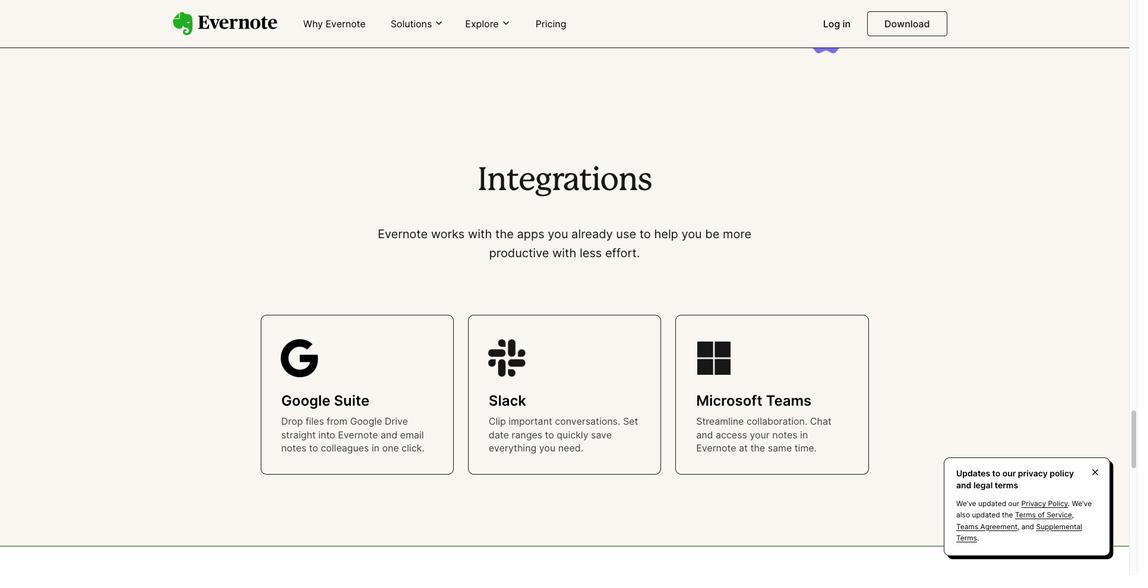 Task type: vqa. For each thing, say whether or not it's contained in the screenshot.
the leftmost For
no



Task type: describe. For each thing, give the bounding box(es) containing it.
privacy
[[1021, 499, 1046, 508]]

microsoft logo image
[[695, 339, 733, 377]]

download link
[[867, 11, 947, 36]]

email
[[400, 429, 424, 441]]

we've inside . we've also updated the
[[1072, 499, 1092, 508]]

same
[[768, 442, 792, 454]]

collaboration.
[[747, 416, 808, 427]]

everything
[[489, 442, 537, 454]]

more
[[723, 227, 752, 241]]

solutions button
[[387, 17, 448, 30]]

files
[[306, 416, 324, 427]]

legal
[[974, 480, 993, 490]]

in inside "streamline collaboration. chat and access your notes in evernote at the same time."
[[800, 429, 808, 441]]

help
[[654, 227, 678, 241]]

and inside terms of service , teams agreement , and
[[1022, 522, 1034, 531]]

0 horizontal spatial google
[[281, 392, 330, 409]]

time.
[[795, 442, 817, 454]]

1 horizontal spatial ,
[[1072, 511, 1074, 519]]

also
[[956, 511, 970, 519]]

evernote works with the apps you already use to help you be more productive with less effort.
[[378, 227, 752, 260]]

agreement
[[980, 522, 1018, 531]]

0 horizontal spatial teams
[[766, 392, 812, 409]]

and inside drop files from google drive straight into evernote and email notes to colleagues in one click.
[[381, 429, 397, 441]]

save
[[591, 429, 612, 441]]

integrations
[[478, 167, 652, 196]]

in inside drop files from google drive straight into evernote and email notes to colleagues in one click.
[[372, 442, 380, 454]]

set
[[623, 416, 638, 427]]

need.
[[558, 442, 583, 454]]

supplemental terms
[[956, 522, 1082, 542]]

evernote inside drop files from google drive straight into evernote and email notes to colleagues in one click.
[[338, 429, 378, 441]]

pricing
[[536, 18, 566, 30]]

drive
[[385, 416, 408, 427]]

notes inside "streamline collaboration. chat and access your notes in evernote at the same time."
[[772, 429, 798, 441]]

terms of service link
[[1015, 511, 1072, 519]]

clip important conversations. set date ranges to quickly save everything you need.
[[489, 416, 638, 454]]

be
[[705, 227, 720, 241]]

evernote right why
[[326, 18, 366, 30]]

2 horizontal spatial in
[[843, 18, 851, 30]]

. we've also updated the
[[956, 499, 1092, 519]]

you right apps
[[548, 227, 568, 241]]

evernote logo image
[[173, 12, 277, 36]]

log
[[823, 18, 840, 30]]

assign-tasks screen image
[[534, 0, 869, 67]]

of
[[1038, 511, 1045, 519]]

use
[[616, 227, 636, 241]]

google logo image
[[280, 339, 318, 377]]

access
[[716, 429, 747, 441]]

clip
[[489, 416, 506, 427]]

one
[[382, 442, 399, 454]]

important
[[509, 416, 552, 427]]

why evernote link
[[296, 13, 373, 36]]

less
[[580, 246, 602, 260]]

0 horizontal spatial with
[[468, 227, 492, 241]]

you for slack
[[539, 442, 556, 454]]

from
[[327, 416, 347, 427]]

you for integrations
[[682, 227, 702, 241]]

already
[[572, 227, 613, 241]]

policy
[[1048, 499, 1068, 508]]

and inside "streamline collaboration. chat and access your notes in evernote at the same time."
[[696, 429, 713, 441]]

google inside drop files from google drive straight into evernote and email notes to colleagues in one click.
[[350, 416, 382, 427]]

the inside . we've also updated the
[[1002, 511, 1013, 519]]



Task type: locate. For each thing, give the bounding box(es) containing it.
drop files from google drive straight into evernote and email notes to colleagues in one click.
[[281, 416, 425, 454]]

why
[[303, 18, 323, 30]]

we've up also
[[956, 499, 976, 508]]

teams inside terms of service , teams agreement , and
[[956, 522, 979, 531]]

you
[[548, 227, 568, 241], [682, 227, 702, 241], [539, 442, 556, 454]]

terms inside supplemental terms
[[956, 533, 977, 542]]

1 horizontal spatial we've
[[1072, 499, 1092, 508]]

1 horizontal spatial with
[[552, 246, 576, 260]]

apps
[[517, 227, 544, 241]]

1 horizontal spatial in
[[800, 429, 808, 441]]

. up service
[[1068, 499, 1070, 508]]

ranges
[[512, 429, 542, 441]]

notes down straight
[[281, 442, 306, 454]]

suite
[[334, 392, 369, 409]]

drop
[[281, 416, 303, 427]]

terms
[[1015, 511, 1036, 519], [956, 533, 977, 542]]

, down . we've also updated the
[[1018, 522, 1020, 531]]

google
[[281, 392, 330, 409], [350, 416, 382, 427]]

0 vertical spatial with
[[468, 227, 492, 241]]

terms down privacy
[[1015, 511, 1036, 519]]

0 horizontal spatial ,
[[1018, 522, 1020, 531]]

0 horizontal spatial notes
[[281, 442, 306, 454]]

policy
[[1050, 468, 1074, 478]]

1 vertical spatial google
[[350, 416, 382, 427]]

terms of service , teams agreement , and
[[956, 511, 1074, 531]]

and down streamline
[[696, 429, 713, 441]]

, up the supplemental
[[1072, 511, 1074, 519]]

the inside evernote works with the apps you already use to help you be more productive with less effort.
[[495, 227, 514, 241]]

the down your
[[750, 442, 765, 454]]

teams agreement link
[[956, 522, 1018, 531]]

1 horizontal spatial .
[[1068, 499, 1070, 508]]

in left one
[[372, 442, 380, 454]]

0 vertical spatial the
[[495, 227, 514, 241]]

straight
[[281, 429, 316, 441]]

,
[[1072, 511, 1074, 519], [1018, 522, 1020, 531]]

productive
[[489, 246, 549, 260]]

terms down also
[[956, 533, 977, 542]]

1 vertical spatial notes
[[281, 442, 306, 454]]

. down teams agreement link
[[977, 533, 979, 542]]

evernote left the works
[[378, 227, 428, 241]]

google up the files
[[281, 392, 330, 409]]

updated inside . we've also updated the
[[972, 511, 1000, 519]]

2 vertical spatial in
[[372, 442, 380, 454]]

notes up same
[[772, 429, 798, 441]]

at
[[739, 442, 748, 454]]

log in link
[[816, 13, 858, 36]]

service
[[1047, 511, 1072, 519]]

slack logo image
[[488, 339, 526, 377]]

and inside updates to our privacy policy and legal terms
[[956, 480, 971, 490]]

explore
[[465, 18, 499, 30]]

updates
[[956, 468, 990, 478]]

2 horizontal spatial the
[[1002, 511, 1013, 519]]

and down updates
[[956, 480, 971, 490]]

evernote
[[326, 18, 366, 30], [378, 227, 428, 241], [338, 429, 378, 441], [696, 442, 736, 454]]

we've updated our privacy policy
[[956, 499, 1068, 508]]

. for .
[[977, 533, 979, 542]]

updated up teams agreement link
[[972, 511, 1000, 519]]

supplemental
[[1036, 522, 1082, 531]]

slack
[[489, 392, 526, 409]]

in up time.
[[800, 429, 808, 441]]

chat
[[810, 416, 832, 427]]

1 vertical spatial ,
[[1018, 522, 1020, 531]]

works
[[431, 227, 465, 241]]

evernote inside "streamline collaboration. chat and access your notes in evernote at the same time."
[[696, 442, 736, 454]]

click.
[[402, 442, 425, 454]]

0 vertical spatial updated
[[978, 499, 1006, 508]]

the down we've updated our privacy policy
[[1002, 511, 1013, 519]]

google suite
[[281, 392, 369, 409]]

microsoft teams
[[696, 392, 812, 409]]

conversations.
[[555, 416, 620, 427]]

1 vertical spatial updated
[[972, 511, 1000, 519]]

streamline
[[696, 416, 744, 427]]

0 horizontal spatial in
[[372, 442, 380, 454]]

your
[[750, 429, 770, 441]]

and up one
[[381, 429, 397, 441]]

with
[[468, 227, 492, 241], [552, 246, 576, 260]]

updated
[[978, 499, 1006, 508], [972, 511, 1000, 519]]

evernote down the access
[[696, 442, 736, 454]]

notes
[[772, 429, 798, 441], [281, 442, 306, 454]]

our for privacy
[[1003, 468, 1016, 478]]

the up productive
[[495, 227, 514, 241]]

. inside . we've also updated the
[[1068, 499, 1070, 508]]

0 vertical spatial notes
[[772, 429, 798, 441]]

1 horizontal spatial terms
[[1015, 511, 1036, 519]]

quickly
[[557, 429, 588, 441]]

0 horizontal spatial .
[[977, 533, 979, 542]]

effort.
[[605, 246, 640, 260]]

1 vertical spatial with
[[552, 246, 576, 260]]

1 vertical spatial our
[[1008, 499, 1019, 508]]

evernote up colleagues
[[338, 429, 378, 441]]

0 vertical spatial terms
[[1015, 511, 1036, 519]]

.
[[1068, 499, 1070, 508], [977, 533, 979, 542]]

google down suite
[[350, 416, 382, 427]]

colleagues
[[321, 442, 369, 454]]

into
[[318, 429, 335, 441]]

terms inside terms of service , teams agreement , and
[[1015, 511, 1036, 519]]

1 horizontal spatial notes
[[772, 429, 798, 441]]

0 vertical spatial our
[[1003, 468, 1016, 478]]

teams
[[766, 392, 812, 409], [956, 522, 979, 531]]

log in
[[823, 18, 851, 30]]

download
[[885, 18, 930, 30]]

privacy policy link
[[1021, 499, 1068, 508]]

1 horizontal spatial teams
[[956, 522, 979, 531]]

you left the need.
[[539, 442, 556, 454]]

you left the be on the top of page
[[682, 227, 702, 241]]

terms
[[995, 480, 1018, 490]]

to right use
[[640, 227, 651, 241]]

and
[[381, 429, 397, 441], [696, 429, 713, 441], [956, 480, 971, 490], [1022, 522, 1034, 531]]

1 horizontal spatial the
[[750, 442, 765, 454]]

streamline collaboration. chat and access your notes in evernote at the same time.
[[696, 416, 832, 454]]

0 vertical spatial google
[[281, 392, 330, 409]]

0 vertical spatial in
[[843, 18, 851, 30]]

the
[[495, 227, 514, 241], [750, 442, 765, 454], [1002, 511, 1013, 519]]

our inside updates to our privacy policy and legal terms
[[1003, 468, 1016, 478]]

1 vertical spatial terms
[[956, 533, 977, 542]]

2 vertical spatial the
[[1002, 511, 1013, 519]]

and down . we've also updated the
[[1022, 522, 1034, 531]]

1 vertical spatial in
[[800, 429, 808, 441]]

our up terms of service , teams agreement , and
[[1008, 499, 1019, 508]]

1 we've from the left
[[956, 499, 976, 508]]

why evernote
[[303, 18, 366, 30]]

microsoft
[[696, 392, 762, 409]]

0 horizontal spatial the
[[495, 227, 514, 241]]

our up terms
[[1003, 468, 1016, 478]]

teams down also
[[956, 522, 979, 531]]

0 horizontal spatial terms
[[956, 533, 977, 542]]

1 vertical spatial the
[[750, 442, 765, 454]]

you inside the clip important conversations. set date ranges to quickly save everything you need.
[[539, 442, 556, 454]]

supplemental terms link
[[956, 522, 1082, 542]]

solutions
[[391, 18, 432, 30]]

we've right policy
[[1072, 499, 1092, 508]]

updates to our privacy policy and legal terms
[[956, 468, 1074, 490]]

0 vertical spatial teams
[[766, 392, 812, 409]]

. for . we've also updated the
[[1068, 499, 1070, 508]]

in
[[843, 18, 851, 30], [800, 429, 808, 441], [372, 442, 380, 454]]

teams up collaboration.
[[766, 392, 812, 409]]

notes inside drop files from google drive straight into evernote and email notes to colleagues in one click.
[[281, 442, 306, 454]]

our for privacy
[[1008, 499, 1019, 508]]

in right log
[[843, 18, 851, 30]]

with right the works
[[468, 227, 492, 241]]

1 horizontal spatial google
[[350, 416, 382, 427]]

we've
[[956, 499, 976, 508], [1072, 499, 1092, 508]]

0 horizontal spatial we've
[[956, 499, 976, 508]]

explore button
[[462, 17, 514, 30]]

the inside "streamline collaboration. chat and access your notes in evernote at the same time."
[[750, 442, 765, 454]]

pricing link
[[528, 13, 573, 36]]

to down straight
[[309, 442, 318, 454]]

to inside updates to our privacy policy and legal terms
[[992, 468, 1001, 478]]

to up terms
[[992, 468, 1001, 478]]

privacy
[[1018, 468, 1048, 478]]

evernote inside evernote works with the apps you already use to help you be more productive with less effort.
[[378, 227, 428, 241]]

1 vertical spatial .
[[977, 533, 979, 542]]

with left less
[[552, 246, 576, 260]]

date
[[489, 429, 509, 441]]

0 vertical spatial ,
[[1072, 511, 1074, 519]]

0 vertical spatial .
[[1068, 499, 1070, 508]]

to inside evernote works with the apps you already use to help you be more productive with less effort.
[[640, 227, 651, 241]]

2 we've from the left
[[1072, 499, 1092, 508]]

our
[[1003, 468, 1016, 478], [1008, 499, 1019, 508]]

to right ranges
[[545, 429, 554, 441]]

to inside drop files from google drive straight into evernote and email notes to colleagues in one click.
[[309, 442, 318, 454]]

to inside the clip important conversations. set date ranges to quickly save everything you need.
[[545, 429, 554, 441]]

to
[[640, 227, 651, 241], [545, 429, 554, 441], [309, 442, 318, 454], [992, 468, 1001, 478]]

1 vertical spatial teams
[[956, 522, 979, 531]]

updated down legal
[[978, 499, 1006, 508]]



